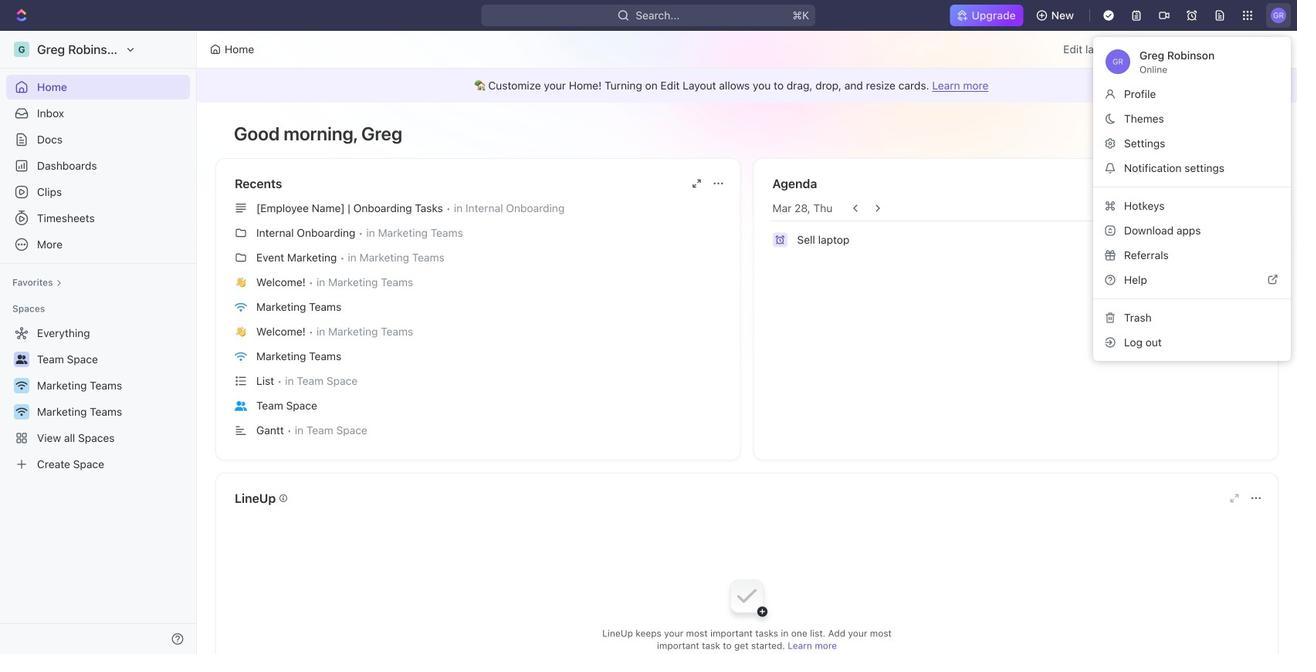 Task type: locate. For each thing, give the bounding box(es) containing it.
0 vertical spatial wifi image
[[235, 303, 247, 312]]

tree
[[6, 321, 190, 477]]

1 vertical spatial wifi image
[[235, 352, 247, 362]]

tree inside 'sidebar' navigation
[[6, 321, 190, 477]]

sidebar navigation
[[0, 31, 197, 655]]

wifi image
[[235, 303, 247, 312], [235, 352, 247, 362]]



Task type: vqa. For each thing, say whether or not it's contained in the screenshot.
business time image
no



Task type: describe. For each thing, give the bounding box(es) containing it.
2 wifi image from the top
[[235, 352, 247, 362]]

user group image
[[235, 401, 247, 411]]

1 wifi image from the top
[[235, 303, 247, 312]]



